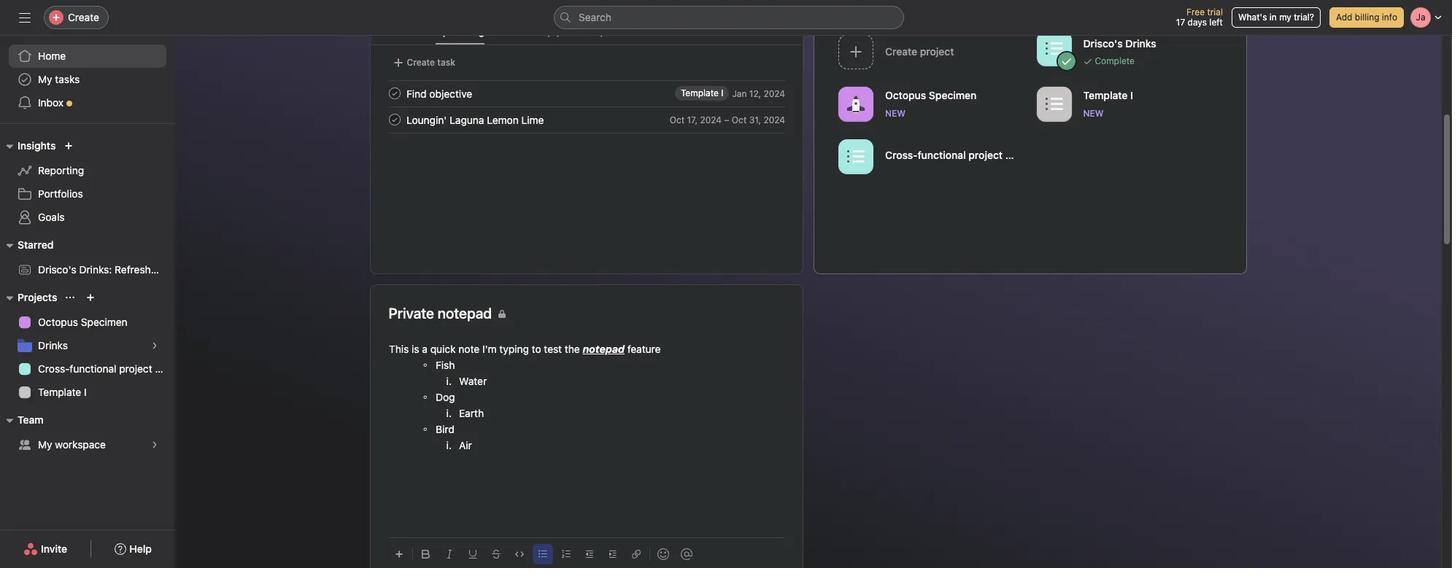 Task type: describe. For each thing, give the bounding box(es) containing it.
task
[[437, 57, 455, 68]]

home
[[38, 50, 66, 62]]

loungin'
[[406, 113, 447, 126]]

completed image for find
[[386, 85, 403, 102]]

drinks inside "projects" element
[[38, 339, 68, 352]]

my
[[1279, 12, 1292, 23]]

1 horizontal spatial cross-functional project plan link
[[832, 134, 1030, 181]]

completed
[[578, 25, 631, 37]]

17
[[1176, 17, 1185, 28]]

completed button
[[578, 25, 631, 45]]

octopus for octopus specimen new
[[885, 89, 926, 101]]

search button
[[554, 6, 904, 29]]

search
[[579, 11, 612, 23]]

document containing this is a quick note i'm typing to test the
[[389, 342, 784, 532]]

numbered list image
[[562, 550, 570, 559]]

template i inside "projects" element
[[38, 386, 87, 398]]

drinks:
[[79, 263, 112, 276]]

jan
[[732, 88, 747, 99]]

oct 17, 2024 – oct 31, 2024
[[669, 114, 785, 125]]

bulleted list image
[[538, 550, 547, 559]]

create task button
[[389, 53, 459, 73]]

functional inside "projects" element
[[70, 363, 116, 375]]

specimen for octopus specimen
[[81, 316, 128, 328]]

add
[[1336, 12, 1353, 23]]

team button
[[0, 412, 44, 429]]

find objective
[[406, 87, 472, 100]]

drinks link
[[9, 334, 166, 358]]

1 vertical spatial template i link
[[9, 381, 166, 404]]

free trial 17 days left
[[1176, 7, 1223, 28]]

water
[[459, 375, 487, 388]]

i inside template i new
[[1130, 89, 1133, 101]]

1 horizontal spatial functional
[[917, 149, 966, 161]]

create for create
[[68, 11, 99, 23]]

code image
[[515, 550, 524, 559]]

dog
[[435, 391, 455, 404]]

new for octopus specimen
[[885, 108, 905, 119]]

12,
[[749, 88, 761, 99]]

octopus for octopus specimen
[[38, 316, 78, 328]]

inbox
[[38, 96, 64, 109]]

2 vertical spatial list image
[[847, 148, 864, 165]]

starred button
[[0, 236, 54, 254]]

left
[[1210, 17, 1223, 28]]

global element
[[0, 36, 175, 123]]

team
[[18, 414, 44, 426]]

teams element
[[0, 407, 175, 460]]

invite
[[41, 543, 67, 555]]

create project link
[[832, 29, 1030, 76]]

my workspace
[[38, 439, 106, 451]]

create button
[[44, 6, 109, 29]]

octopus specimen new
[[885, 89, 976, 119]]

what's in my trial?
[[1238, 12, 1314, 23]]

what's in my trial? button
[[1232, 7, 1321, 28]]

template inside template i new
[[1083, 89, 1128, 101]]

recommendation
[[178, 263, 260, 276]]

this
[[389, 343, 409, 355]]

new project or portfolio image
[[86, 293, 95, 302]]

reporting
[[38, 164, 84, 177]]

portfolios
[[38, 188, 83, 200]]

feature
[[627, 343, 660, 355]]

rocket image
[[847, 95, 864, 113]]

goals
[[38, 211, 65, 223]]

goals link
[[9, 206, 166, 229]]

2 oct from the left
[[732, 114, 746, 125]]

projects
[[18, 291, 57, 304]]

help button
[[105, 536, 161, 563]]

air
[[459, 439, 472, 452]]

cross- inside "projects" element
[[38, 363, 70, 375]]

italics image
[[445, 550, 454, 559]]

1 horizontal spatial cross-functional project plan
[[885, 149, 1026, 161]]

private notepad
[[389, 305, 492, 322]]

create for create task
[[407, 57, 435, 68]]

0 vertical spatial list image
[[1045, 40, 1063, 57]]

refreshment
[[115, 263, 175, 276]]

template i new
[[1083, 89, 1133, 119]]

my for my tasks
[[38, 73, 52, 85]]

i inside "projects" element
[[84, 386, 87, 398]]

the
[[564, 343, 580, 355]]

what's
[[1238, 12, 1267, 23]]

complete
[[1095, 55, 1134, 66]]

i'm
[[482, 343, 496, 355]]

insights
[[18, 139, 56, 152]]

lime
[[521, 113, 544, 126]]

strikethrough image
[[492, 550, 500, 559]]

31,
[[749, 114, 761, 125]]

see details, my workspace image
[[150, 441, 159, 450]]

insights button
[[0, 137, 56, 155]]

quick
[[430, 343, 455, 355]]

home link
[[9, 45, 166, 68]]

my tasks
[[38, 73, 80, 85]]

reporting link
[[9, 159, 166, 182]]

link image
[[632, 550, 640, 559]]

specimen for octopus specimen new
[[929, 89, 976, 101]]

find
[[406, 87, 426, 100]]

plan inside "projects" element
[[155, 363, 175, 375]]

add billing info button
[[1330, 7, 1404, 28]]

add billing info
[[1336, 12, 1398, 23]]

see details, drinks image
[[150, 342, 159, 350]]

my tasks link
[[9, 68, 166, 91]]

overdue (9) button
[[502, 25, 560, 45]]

1 horizontal spatial template i link
[[675, 86, 729, 101]]

1 horizontal spatial template
[[680, 88, 718, 99]]

this is a quick note i'm typing to test the notepad feature fish water dog earth bird air
[[389, 343, 660, 452]]

is
[[411, 343, 419, 355]]

inbox link
[[9, 91, 166, 115]]



Task type: locate. For each thing, give the bounding box(es) containing it.
cross-
[[885, 149, 917, 161], [38, 363, 70, 375]]

my
[[38, 73, 52, 85], [38, 439, 52, 451]]

new
[[885, 108, 905, 119], [1083, 108, 1104, 119]]

create left task on the left top of the page
[[407, 57, 435, 68]]

drisco's for drisco's drinks: refreshment recommendation
[[38, 263, 76, 276]]

0 vertical spatial drisco's
[[1083, 37, 1123, 49]]

invite button
[[14, 536, 77, 563]]

create inside create task button
[[407, 57, 435, 68]]

0 vertical spatial template i
[[680, 88, 723, 99]]

bird
[[435, 423, 454, 436]]

my inside my workspace link
[[38, 439, 52, 451]]

free
[[1187, 7, 1205, 18]]

0 vertical spatial cross-
[[885, 149, 917, 161]]

1 horizontal spatial octopus
[[885, 89, 926, 101]]

1 my from the top
[[38, 73, 52, 85]]

drisco's drinks
[[1083, 37, 1156, 49]]

drisco's
[[1083, 37, 1123, 49], [38, 263, 76, 276]]

17,
[[687, 114, 697, 125]]

new right rocket image
[[885, 108, 905, 119]]

cross-functional project plan link down 'octopus specimen' link at the bottom of page
[[9, 358, 175, 381]]

2024
[[763, 88, 785, 99], [700, 114, 721, 125], [763, 114, 785, 125]]

functional down the drinks link
[[70, 363, 116, 375]]

octopus specimen link
[[9, 311, 166, 334]]

oct right –
[[732, 114, 746, 125]]

a
[[422, 343, 427, 355]]

note
[[458, 343, 479, 355]]

create inside create popup button
[[68, 11, 99, 23]]

private
[[389, 305, 434, 322]]

0 horizontal spatial oct
[[669, 114, 684, 125]]

drinks up the complete
[[1125, 37, 1156, 49]]

oct
[[669, 114, 684, 125], [732, 114, 746, 125]]

cross-functional project plan link
[[832, 134, 1030, 181], [9, 358, 175, 381]]

0 vertical spatial cross-functional project plan
[[885, 149, 1026, 161]]

i
[[721, 88, 723, 99], [1130, 89, 1133, 101], [84, 386, 87, 398]]

1 vertical spatial plan
[[155, 363, 175, 375]]

1 vertical spatial project
[[119, 363, 152, 375]]

in
[[1270, 12, 1277, 23]]

new inside octopus specimen new
[[885, 108, 905, 119]]

oct left 17,
[[669, 114, 684, 125]]

0 horizontal spatial cross-functional project plan link
[[9, 358, 175, 381]]

notepad up note in the left of the page
[[438, 305, 492, 322]]

insights element
[[0, 133, 175, 232]]

jan 12, 2024
[[732, 88, 785, 99]]

(9)
[[546, 25, 560, 37]]

2 horizontal spatial template
[[1083, 89, 1128, 101]]

0 horizontal spatial cross-
[[38, 363, 70, 375]]

completed image left find
[[386, 85, 403, 102]]

0 horizontal spatial functional
[[70, 363, 116, 375]]

1 vertical spatial drinks
[[38, 339, 68, 352]]

0 vertical spatial template i link
[[675, 86, 729, 101]]

increase list indent image
[[608, 550, 617, 559]]

0 vertical spatial functional
[[917, 149, 966, 161]]

–
[[724, 114, 729, 125]]

my inside my tasks link
[[38, 73, 52, 85]]

0 vertical spatial octopus
[[885, 89, 926, 101]]

0 horizontal spatial plan
[[155, 363, 175, 375]]

2024 right 12,
[[763, 88, 785, 99]]

completed image
[[386, 85, 403, 102], [386, 111, 403, 128]]

new inside template i new
[[1083, 108, 1104, 119]]

1 vertical spatial list image
[[1045, 95, 1063, 113]]

Completed checkbox
[[386, 85, 403, 102]]

octopus down create project
[[885, 89, 926, 101]]

completed image down completed checkbox
[[386, 111, 403, 128]]

workspace
[[55, 439, 106, 451]]

cross-functional project plan link down octopus specimen new
[[832, 134, 1030, 181]]

drisco's inside starred element
[[38, 263, 76, 276]]

cross-functional project plan down octopus specimen new
[[885, 149, 1026, 161]]

specimen inside "projects" element
[[81, 316, 128, 328]]

jan 12, 2024 button
[[732, 88, 785, 99]]

1 vertical spatial completed image
[[386, 111, 403, 128]]

help
[[129, 543, 152, 555]]

1 vertical spatial create
[[407, 57, 435, 68]]

1 oct from the left
[[669, 114, 684, 125]]

1 new from the left
[[885, 108, 905, 119]]

cross- down the drinks link
[[38, 363, 70, 375]]

0 horizontal spatial create
[[68, 11, 99, 23]]

1 vertical spatial cross-functional project plan
[[38, 363, 175, 375]]

0 horizontal spatial drinks
[[38, 339, 68, 352]]

1 horizontal spatial project
[[968, 149, 1002, 161]]

bold image
[[421, 550, 430, 559]]

i left jan
[[721, 88, 723, 99]]

notepad inside this is a quick note i'm typing to test the notepad feature fish water dog earth bird air
[[582, 343, 624, 355]]

fish
[[435, 359, 455, 371]]

2 completed image from the top
[[386, 111, 403, 128]]

create up the home link at the top left
[[68, 11, 99, 23]]

1 completed image from the top
[[386, 85, 403, 102]]

1 vertical spatial specimen
[[81, 316, 128, 328]]

cross-functional project plan down the drinks link
[[38, 363, 175, 375]]

new image
[[64, 142, 73, 150]]

my down team
[[38, 439, 52, 451]]

billing
[[1355, 12, 1380, 23]]

upcoming
[[435, 25, 485, 37]]

template i link
[[675, 86, 729, 101], [9, 381, 166, 404]]

1 horizontal spatial plan
[[1005, 149, 1026, 161]]

starred
[[18, 239, 54, 251]]

1 vertical spatial cross-
[[38, 363, 70, 375]]

2024 left –
[[700, 114, 721, 125]]

drinks down 'octopus specimen'
[[38, 339, 68, 352]]

0 horizontal spatial octopus
[[38, 316, 78, 328]]

2 horizontal spatial i
[[1130, 89, 1133, 101]]

1 horizontal spatial cross-
[[885, 149, 917, 161]]

my for my workspace
[[38, 439, 52, 451]]

1 horizontal spatial new
[[1083, 108, 1104, 119]]

i up teams element
[[84, 386, 87, 398]]

functional down octopus specimen new
[[917, 149, 966, 161]]

list image down rocket image
[[847, 148, 864, 165]]

0 vertical spatial notepad
[[438, 305, 492, 322]]

drisco's for drisco's drinks
[[1083, 37, 1123, 49]]

to
[[531, 343, 541, 355]]

1 vertical spatial octopus
[[38, 316, 78, 328]]

new down the complete
[[1083, 108, 1104, 119]]

test
[[544, 343, 562, 355]]

0 horizontal spatial notepad
[[438, 305, 492, 322]]

octopus inside "projects" element
[[38, 316, 78, 328]]

create project
[[885, 45, 954, 57]]

template up team
[[38, 386, 81, 398]]

0 horizontal spatial i
[[84, 386, 87, 398]]

earth
[[459, 407, 484, 420]]

laguna
[[449, 113, 484, 126]]

template i up 17,
[[680, 88, 723, 99]]

upcoming button
[[435, 25, 485, 45]]

plan
[[1005, 149, 1026, 161], [155, 363, 175, 375]]

at mention image
[[681, 549, 692, 560]]

1 horizontal spatial specimen
[[929, 89, 976, 101]]

0 vertical spatial cross-functional project plan link
[[832, 134, 1030, 181]]

1 vertical spatial my
[[38, 439, 52, 451]]

template i up team
[[38, 386, 87, 398]]

2024 for 12,
[[763, 88, 785, 99]]

2 new from the left
[[1083, 108, 1104, 119]]

2024 right 31,
[[763, 114, 785, 125]]

drisco's up show options, current sort, top image
[[38, 263, 76, 276]]

0 vertical spatial my
[[38, 73, 52, 85]]

typing
[[499, 343, 529, 355]]

0 horizontal spatial template i link
[[9, 381, 166, 404]]

specimen down new project or portfolio icon
[[81, 316, 128, 328]]

specimen
[[929, 89, 976, 101], [81, 316, 128, 328]]

1 vertical spatial notepad
[[582, 343, 624, 355]]

template
[[680, 88, 718, 99], [1083, 89, 1128, 101], [38, 386, 81, 398]]

1 vertical spatial drisco's
[[38, 263, 76, 276]]

portfolios link
[[9, 182, 166, 206]]

template down the complete
[[1083, 89, 1128, 101]]

cross- down octopus specimen new
[[885, 149, 917, 161]]

0 horizontal spatial specimen
[[81, 316, 128, 328]]

1 vertical spatial cross-functional project plan link
[[9, 358, 175, 381]]

my left "tasks"
[[38, 73, 52, 85]]

0 vertical spatial create
[[68, 11, 99, 23]]

1 horizontal spatial template i
[[680, 88, 723, 99]]

template inside "projects" element
[[38, 386, 81, 398]]

specimen down create project link
[[929, 89, 976, 101]]

0 vertical spatial drinks
[[1125, 37, 1156, 49]]

functional
[[917, 149, 966, 161], [70, 363, 116, 375]]

days
[[1188, 17, 1207, 28]]

search list box
[[554, 6, 904, 29]]

1 horizontal spatial oct
[[732, 114, 746, 125]]

1 horizontal spatial notepad
[[582, 343, 624, 355]]

drinks
[[1125, 37, 1156, 49], [38, 339, 68, 352]]

new for template i
[[1083, 108, 1104, 119]]

projects button
[[0, 289, 57, 307]]

create task
[[407, 57, 455, 68]]

my workspace link
[[9, 434, 166, 457]]

template up 17,
[[680, 88, 718, 99]]

emoji image
[[657, 549, 669, 560]]

1 horizontal spatial i
[[721, 88, 723, 99]]

Completed checkbox
[[386, 111, 403, 128]]

info
[[1382, 12, 1398, 23]]

create
[[68, 11, 99, 23], [407, 57, 435, 68]]

trial?
[[1294, 12, 1314, 23]]

1 horizontal spatial drinks
[[1125, 37, 1156, 49]]

1 horizontal spatial create
[[407, 57, 435, 68]]

1 vertical spatial functional
[[70, 363, 116, 375]]

0 horizontal spatial project
[[119, 363, 152, 375]]

template i link up 17,
[[675, 86, 729, 101]]

1 vertical spatial template i
[[38, 386, 87, 398]]

lemon
[[487, 113, 518, 126]]

tasks
[[55, 73, 80, 85]]

loungin' laguna lemon lime
[[406, 113, 544, 126]]

list image left template i new
[[1045, 95, 1063, 113]]

cross-functional project plan inside "projects" element
[[38, 363, 175, 375]]

overdue (9)
[[502, 25, 560, 37]]

0 vertical spatial specimen
[[929, 89, 976, 101]]

0 horizontal spatial template
[[38, 386, 81, 398]]

list image
[[1045, 40, 1063, 57], [1045, 95, 1063, 113], [847, 148, 864, 165]]

octopus specimen
[[38, 316, 128, 328]]

objective
[[429, 87, 472, 100]]

drisco's drinks: refreshment recommendation link
[[9, 258, 260, 282]]

0 vertical spatial completed image
[[386, 85, 403, 102]]

specimen inside octopus specimen new
[[929, 89, 976, 101]]

octopus
[[885, 89, 926, 101], [38, 316, 78, 328]]

cross-functional project plan
[[885, 149, 1026, 161], [38, 363, 175, 375]]

drisco's up the complete
[[1083, 37, 1123, 49]]

0 horizontal spatial template i
[[38, 386, 87, 398]]

insert an object image
[[394, 550, 403, 559]]

trial
[[1207, 7, 1223, 18]]

0 vertical spatial plan
[[1005, 149, 1026, 161]]

notepad right the the
[[582, 343, 624, 355]]

underline image
[[468, 550, 477, 559]]

drisco's drinks: refreshment recommendation
[[38, 263, 260, 276]]

0 vertical spatial project
[[968, 149, 1002, 161]]

projects element
[[0, 285, 175, 407]]

octopus down show options, current sort, top image
[[38, 316, 78, 328]]

octopus inside octopus specimen new
[[885, 89, 926, 101]]

template i link up teams element
[[9, 381, 166, 404]]

show options, current sort, top image
[[66, 293, 75, 302]]

i down the complete
[[1130, 89, 1133, 101]]

2024 for 17,
[[700, 114, 721, 125]]

2 my from the top
[[38, 439, 52, 451]]

0 horizontal spatial cross-functional project plan
[[38, 363, 175, 375]]

0 horizontal spatial drisco's
[[38, 263, 76, 276]]

list image left the complete
[[1045, 40, 1063, 57]]

1 horizontal spatial drisco's
[[1083, 37, 1123, 49]]

notepad
[[438, 305, 492, 322], [582, 343, 624, 355]]

toolbar
[[389, 538, 784, 569]]

document
[[389, 342, 784, 532]]

starred element
[[0, 232, 260, 285]]

decrease list indent image
[[585, 550, 594, 559]]

0 horizontal spatial new
[[885, 108, 905, 119]]

hide sidebar image
[[19, 12, 31, 23]]

completed image for loungin'
[[386, 111, 403, 128]]



Task type: vqa. For each thing, say whether or not it's contained in the screenshot.
the But
no



